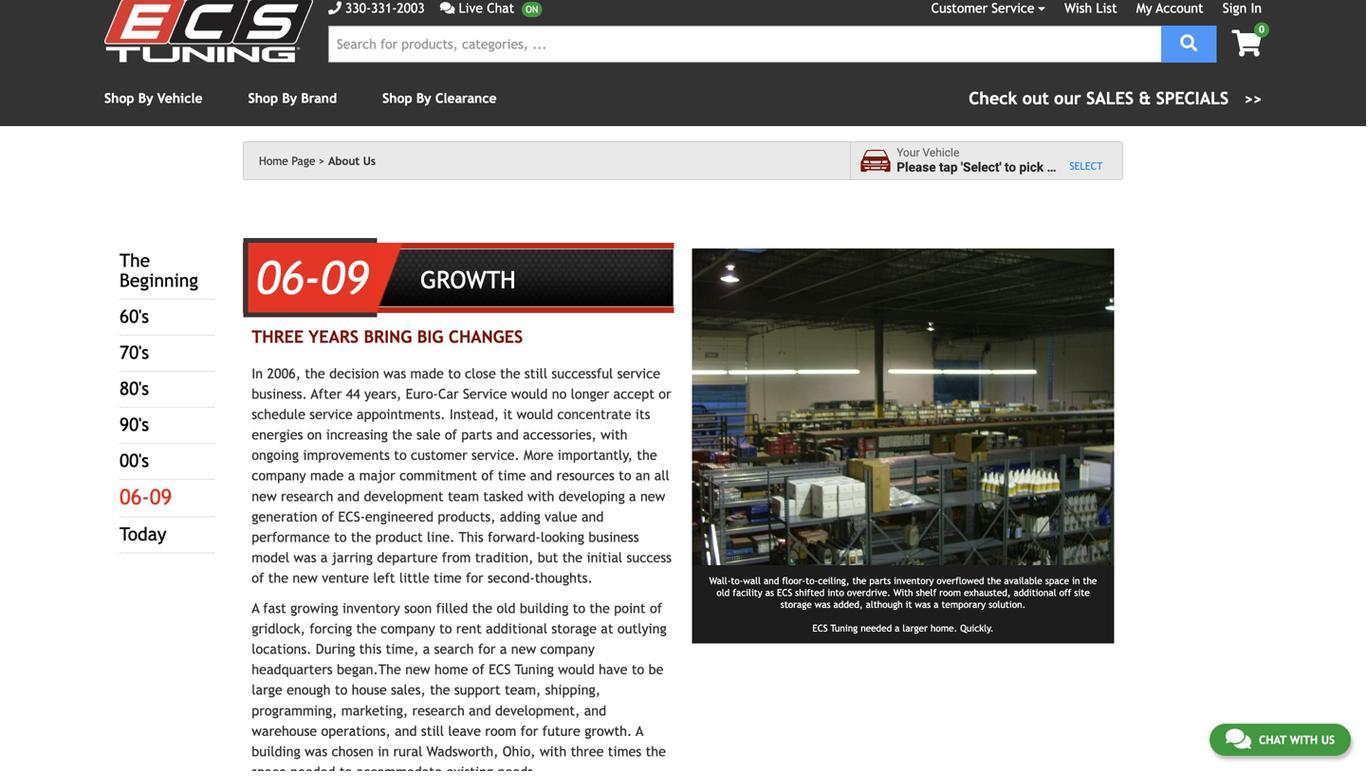 Task type: vqa. For each thing, say whether or not it's contained in the screenshot.
Search text box
yes



Task type: describe. For each thing, give the bounding box(es) containing it.
times
[[608, 744, 642, 760]]

1 vertical spatial 06-
[[120, 485, 150, 510]]

0 vertical spatial us
[[363, 154, 376, 167]]

accessories,
[[523, 427, 597, 443]]

parts inside in 2006, the decision was made to close the still successful service business. after 44 years,       euro-car service would no longer accept or schedule service appointments. instead, it would concentrate its energies on increasing the sale of parts and accessories, with ongoing improvements to customer       service. more importantly, the company made a major commitment of time and resources to an all new research and development team tasked with developing a new generation of ecs-engineered       products, adding value and performance to the product line. this forward-looking business model       was a jarring departure from tradition, but the initial success of the new venture left little       time for second-thoughts.
[[461, 427, 492, 443]]

wall
[[743, 576, 761, 586]]

the down home
[[430, 682, 450, 698]]

page
[[292, 154, 315, 167]]

shop by vehicle
[[104, 91, 203, 106]]

chat inside live chat "link"
[[487, 0, 514, 16]]

room inside a fast growing inventory soon filled the old building to the point of gridlock, forcing the       company to rent additional storage at outlying locations. during this time, a search for a new       company headquarters began.the new home of ecs tuning would have to be large enough to house       sales, the support team, shipping, programming, marketing, research and development, and warehouse operations, and still leave room for future growth. a building was chosen in rural       wadsworth, ohio, with three times the space needed to accommodate existing needs.
[[485, 723, 516, 739]]

the up this
[[356, 621, 377, 637]]

the up thoughts.
[[562, 550, 583, 566]]

the up rent on the bottom of the page
[[472, 600, 493, 616]]

leave
[[448, 723, 481, 739]]

list
[[1096, 0, 1117, 16]]

today link
[[120, 524, 166, 545]]

1 horizontal spatial service
[[617, 366, 660, 381]]

storage inside 'wall-to-wall and floor-to-ceiling, the parts inventory overflowed the available space in the old facility as ecs shifted into overdrive. with shelf room exhausted, additional off site storage was added, although it was a temporary solution.'
[[781, 599, 812, 610]]

on
[[307, 427, 322, 443]]

a right time,
[[423, 641, 430, 657]]

by for brand
[[282, 91, 297, 106]]

shop by brand link
[[248, 91, 337, 106]]

value
[[545, 509, 578, 525]]

2 to- from the left
[[806, 576, 818, 586]]

wall-
[[709, 576, 731, 586]]

of down model
[[252, 570, 264, 586]]

the up site at the bottom right of page
[[1083, 576, 1097, 586]]

brand
[[301, 91, 337, 106]]

was down "shifted"
[[815, 599, 831, 610]]

pick
[[1020, 160, 1044, 175]]

account
[[1156, 0, 1204, 16]]

a up team,
[[500, 641, 507, 657]]

to inside your vehicle please tap 'select' to pick a vehicle
[[1005, 160, 1016, 175]]

today
[[120, 524, 166, 545]]

be
[[649, 662, 664, 678]]

three years bring big changes
[[252, 327, 523, 347]]

Search text field
[[328, 26, 1161, 63]]

'select'
[[961, 160, 1002, 175]]

engineered
[[365, 509, 434, 525]]

new up team,
[[511, 641, 536, 657]]

to up car
[[448, 366, 461, 381]]

overdrive.
[[847, 587, 891, 598]]

car
[[438, 386, 459, 402]]

development
[[364, 488, 444, 504]]

comments image for chat
[[1226, 728, 1251, 751]]

1 horizontal spatial 06-
[[256, 251, 321, 304]]

operations,
[[321, 723, 391, 739]]

a down improvements
[[348, 468, 355, 484]]

additional inside a fast growing inventory soon filled the old building to the point of gridlock, forcing the       company to rent additional storage at outlying locations. during this time, a search for a new       company headquarters began.the new home of ecs tuning would have to be large enough to house       sales, the support team, shipping, programming, marketing, research and development, and warehouse operations, and still leave room for future growth. a building was chosen in rural       wadsworth, ohio, with three times the space needed to accommodate existing needs.
[[486, 621, 548, 637]]

forward-
[[488, 529, 541, 545]]

and down developing
[[582, 509, 604, 525]]

1 vertical spatial would
[[517, 407, 553, 422]]

product
[[375, 529, 423, 545]]

company inside in 2006, the decision was made to close the still successful service business. after 44 years,       euro-car service would no longer accept or schedule service appointments. instead, it would concentrate its energies on increasing the sale of parts and accessories, with ongoing improvements to customer       service. more importantly, the company made a major commitment of time and resources to an all new research and development team tasked with developing a new generation of ecs-engineered       products, adding value and performance to the product line. this forward-looking business model       was a jarring departure from tradition, but the initial success of the new venture left little       time for second-thoughts.
[[252, 468, 306, 484]]

in inside a fast growing inventory soon filled the old building to the point of gridlock, forcing the       company to rent additional storage at outlying locations. during this time, a search for a new       company headquarters began.the new home of ecs tuning would have to be large enough to house       sales, the support team, shipping, programming, marketing, research and development, and warehouse operations, and still leave room for future growth. a building was chosen in rural       wadsworth, ohio, with three times the space needed to accommodate existing needs.
[[378, 744, 389, 760]]

2006,
[[267, 366, 301, 381]]

existing
[[446, 764, 494, 771]]

330-331-2003
[[345, 0, 425, 16]]

ohio,
[[503, 744, 536, 760]]

the up an
[[637, 448, 657, 463]]

development,
[[495, 703, 580, 719]]

0 vertical spatial tuning
[[831, 623, 858, 634]]

of up support at the left
[[472, 662, 485, 678]]

00's
[[120, 450, 149, 472]]

to left be
[[632, 662, 645, 678]]

shifted
[[795, 587, 825, 598]]

ongoing
[[252, 448, 299, 463]]

ecs tuning needed a larger home. quickly.
[[813, 623, 994, 634]]

sign in
[[1223, 0, 1262, 16]]

of down service.
[[481, 468, 494, 484]]

support
[[454, 682, 501, 698]]

comments image for live
[[440, 1, 455, 15]]

new up growing
[[293, 570, 318, 586]]

and down support at the left
[[469, 703, 491, 719]]

chosen
[[332, 744, 374, 760]]

&
[[1139, 88, 1151, 108]]

shelf
[[916, 587, 937, 598]]

wadsworth,
[[427, 744, 499, 760]]

room inside 'wall-to-wall and floor-to-ceiling, the parts inventory overflowed the available space in the old facility as ecs shifted into overdrive. with shelf room exhausted, additional off site storage was added, although it was a temporary solution.'
[[940, 587, 961, 598]]

0 vertical spatial needed
[[861, 623, 892, 634]]

needs.
[[498, 764, 538, 771]]

90's
[[120, 414, 149, 436]]

customer
[[931, 0, 988, 16]]

about us
[[328, 154, 376, 167]]

overflowed
[[937, 576, 984, 586]]

0 vertical spatial building
[[520, 600, 569, 616]]

wish
[[1065, 0, 1092, 16]]

sale
[[417, 427, 441, 443]]

select link
[[1070, 160, 1103, 173]]

of up outlying
[[650, 600, 662, 616]]

the up jarring
[[351, 529, 371, 545]]

and up the growth.
[[584, 703, 607, 719]]

exhausted,
[[964, 587, 1011, 598]]

longer
[[571, 386, 609, 402]]

1 vertical spatial 09
[[150, 485, 172, 510]]

0 horizontal spatial building
[[252, 744, 301, 760]]

although
[[866, 599, 903, 610]]

products,
[[438, 509, 496, 525]]

ecs inside 'wall-to-wall and floor-to-ceiling, the parts inventory overflowed the available space in the old facility as ecs shifted into overdrive. with shelf room exhausted, additional off site storage was added, although it was a temporary solution.'
[[777, 587, 792, 598]]

enough
[[287, 682, 331, 698]]

decision
[[329, 366, 379, 381]]

big
[[417, 327, 444, 347]]

1 vertical spatial service
[[310, 407, 353, 422]]

the down appointments.
[[392, 427, 412, 443]]

headquarters
[[252, 662, 333, 678]]

and inside 'wall-to-wall and floor-to-ceiling, the parts inventory overflowed the available space in the old facility as ecs shifted into overdrive. with shelf room exhausted, additional off site storage was added, although it was a temporary solution.'
[[764, 576, 779, 586]]

tap
[[939, 160, 958, 175]]

the down model
[[268, 570, 289, 586]]

1 horizontal spatial a
[[636, 723, 643, 739]]

business
[[589, 529, 639, 545]]

forcing
[[310, 621, 352, 637]]

new down all
[[640, 488, 666, 504]]

0 vertical spatial made
[[410, 366, 444, 381]]

new up the sales,
[[405, 662, 430, 678]]

rural
[[393, 744, 423, 760]]

changes
[[449, 327, 523, 347]]

0 vertical spatial a
[[252, 600, 259, 616]]

06-09 link
[[120, 485, 172, 510]]

quickly.
[[960, 623, 994, 634]]

tradition,
[[475, 550, 534, 566]]

energies
[[252, 427, 303, 443]]

to down thoughts.
[[573, 600, 586, 616]]

line.
[[427, 529, 455, 545]]

0 vertical spatial 06-09
[[256, 251, 369, 304]]

the up overdrive.
[[853, 576, 867, 586]]

was up years,
[[383, 366, 406, 381]]

shop by clearance link
[[382, 91, 497, 106]]

for inside in 2006, the decision was made to close the still successful service business. after 44 years,       euro-car service would no longer accept or schedule service appointments. instead, it would concentrate its energies on increasing the sale of parts and accessories, with ongoing improvements to customer       service. more importantly, the company made a major commitment of time and resources to an all new research and development team tasked with developing a new generation of ecs-engineered       products, adding value and performance to the product line. this forward-looking business model       was a jarring departure from tradition, but the initial success of the new venture left little       time for second-thoughts.
[[466, 570, 484, 586]]

0 horizontal spatial 06-09
[[120, 485, 172, 510]]

was down the 'shelf' on the right of page
[[915, 599, 931, 610]]

parts inside 'wall-to-wall and floor-to-ceiling, the parts inventory overflowed the available space in the old facility as ecs shifted into overdrive. with shelf room exhausted, additional off site storage was added, although it was a temporary solution.'
[[870, 576, 891, 586]]

in 2006, the decision was made to close the still successful service business. after 44 years,       euro-car service would no longer accept or schedule service appointments. instead, it would concentrate its energies on increasing the sale of parts and accessories, with ongoing improvements to customer       service. more importantly, the company made a major commitment of time and resources to an all new research and development team tasked with developing a new generation of ecs-engineered       products, adding value and performance to the product line. this forward-looking business model       was a jarring departure from tradition, but the initial success of the new venture left little       time for second-thoughts.
[[252, 366, 672, 586]]

improvements
[[303, 448, 390, 463]]

team
[[448, 488, 479, 504]]

with
[[894, 587, 913, 598]]

large
[[252, 682, 283, 698]]

2 horizontal spatial company
[[540, 641, 595, 657]]

old inside a fast growing inventory soon filled the old building to the point of gridlock, forcing the       company to rent additional storage at outlying locations. during this time, a search for a new       company headquarters began.the new home of ecs tuning would have to be large enough to house       sales, the support team, shipping, programming, marketing, research and development, and warehouse operations, and still leave room for future growth. a building was chosen in rural       wadsworth, ohio, with three times the space needed to accommodate existing needs.
[[497, 600, 516, 616]]

live chat link
[[440, 0, 542, 18]]

inventory inside 'wall-to-wall and floor-to-ceiling, the parts inventory overflowed the available space in the old facility as ecs shifted into overdrive. with shelf room exhausted, additional off site storage was added, although it was a temporary solution.'
[[894, 576, 934, 586]]

0 horizontal spatial time
[[434, 570, 462, 586]]

initial
[[587, 550, 623, 566]]

inventory inside a fast growing inventory soon filled the old building to the point of gridlock, forcing the       company to rent additional storage at outlying locations. during this time, a search for a new       company headquarters began.the new home of ecs tuning would have to be large enough to house       sales, the support team, shipping, programming, marketing, research and development, and warehouse operations, and still leave room for future growth. a building was chosen in rural       wadsworth, ohio, with three times the space needed to accommodate existing needs.
[[342, 600, 400, 616]]

1 vertical spatial made
[[310, 468, 344, 484]]

2 vertical spatial for
[[521, 723, 538, 739]]

and up service.
[[497, 427, 519, 443]]

by for clearance
[[416, 91, 431, 106]]

1 horizontal spatial 09
[[321, 251, 369, 304]]

little
[[399, 570, 430, 586]]

tuning inside a fast growing inventory soon filled the old building to the point of gridlock, forcing the       company to rent additional storage at outlying locations. during this time, a search for a new       company headquarters began.the new home of ecs tuning would have to be large enough to house       sales, the support team, shipping, programming, marketing, research and development, and warehouse operations, and still leave room for future growth. a building was chosen in rural       wadsworth, ohio, with three times the space needed to accommodate existing needs.
[[515, 662, 554, 678]]

wish list
[[1065, 0, 1117, 16]]

fast
[[263, 600, 286, 616]]



Task type: locate. For each thing, give the bounding box(es) containing it.
in
[[1251, 0, 1262, 16], [252, 366, 263, 381]]

0 horizontal spatial old
[[497, 600, 516, 616]]

0 vertical spatial service
[[992, 0, 1035, 16]]

and
[[497, 427, 519, 443], [530, 468, 552, 484], [337, 488, 360, 504], [582, 509, 604, 525], [764, 576, 779, 586], [469, 703, 491, 719], [584, 703, 607, 719], [395, 723, 417, 739]]

0 horizontal spatial 09
[[150, 485, 172, 510]]

1 horizontal spatial still
[[525, 366, 548, 381]]

2 horizontal spatial shop
[[382, 91, 412, 106]]

storage down "shifted"
[[781, 599, 812, 610]]

a down the 'shelf' on the right of page
[[934, 599, 939, 610]]

1 vertical spatial us
[[1321, 733, 1335, 747]]

search
[[434, 641, 474, 657]]

a
[[1047, 160, 1054, 175], [348, 468, 355, 484], [629, 488, 636, 504], [321, 550, 328, 566], [934, 599, 939, 610], [895, 623, 900, 634], [423, 641, 430, 657], [500, 641, 507, 657]]

inventory down left
[[342, 600, 400, 616]]

06- up "three"
[[256, 251, 321, 304]]

1 vertical spatial additional
[[486, 621, 548, 637]]

330-
[[345, 0, 371, 16]]

for down from
[[466, 570, 484, 586]]

2 vertical spatial ecs
[[489, 662, 511, 678]]

0 horizontal spatial company
[[252, 468, 306, 484]]

would left no
[[511, 386, 548, 402]]

to down filled
[[439, 621, 452, 637]]

a left larger
[[895, 623, 900, 634]]

appointments.
[[357, 407, 446, 422]]

0 vertical spatial parts
[[461, 427, 492, 443]]

0 horizontal spatial made
[[310, 468, 344, 484]]

0 vertical spatial service
[[617, 366, 660, 381]]

2 shop from the left
[[248, 91, 278, 106]]

comments image inside live chat "link"
[[440, 1, 455, 15]]

commitment
[[400, 468, 477, 484]]

vehicle
[[157, 91, 203, 106], [923, 146, 960, 160]]

0 vertical spatial storage
[[781, 599, 812, 610]]

storage left 'at'
[[552, 621, 597, 637]]

tuning down added, in the right bottom of the page
[[831, 623, 858, 634]]

to down chosen
[[340, 764, 352, 771]]

performance
[[252, 529, 330, 545]]

time
[[498, 468, 526, 484], [434, 570, 462, 586]]

still left the leave
[[421, 723, 444, 739]]

0 horizontal spatial needed
[[290, 764, 335, 771]]

0 horizontal spatial it
[[503, 407, 513, 422]]

0 vertical spatial old
[[717, 587, 730, 598]]

a up times
[[636, 723, 643, 739]]

0 horizontal spatial service
[[310, 407, 353, 422]]

outlying
[[618, 621, 667, 637]]

chat inside chat with us link
[[1259, 733, 1287, 747]]

2003
[[397, 0, 425, 16]]

1 horizontal spatial shop
[[248, 91, 278, 106]]

1 horizontal spatial us
[[1321, 733, 1335, 747]]

vehicle up "tap"
[[923, 146, 960, 160]]

service
[[992, 0, 1035, 16], [463, 386, 507, 402]]

0 horizontal spatial in
[[252, 366, 263, 381]]

the right close
[[500, 366, 521, 381]]

1 vertical spatial time
[[434, 570, 462, 586]]

sign
[[1223, 0, 1247, 16]]

0 vertical spatial still
[[525, 366, 548, 381]]

330-331-2003 link
[[328, 0, 425, 18]]

ecs tuning image
[[104, 0, 313, 62]]

ecs right as
[[777, 587, 792, 598]]

room down overflowed
[[940, 587, 961, 598]]

1 horizontal spatial old
[[717, 587, 730, 598]]

1 horizontal spatial it
[[906, 599, 912, 610]]

ecs-
[[338, 509, 365, 525]]

2 horizontal spatial by
[[416, 91, 431, 106]]

site
[[1074, 587, 1090, 598]]

would inside a fast growing inventory soon filled the old building to the point of gridlock, forcing the       company to rent additional storage at outlying locations. during this time, a search for a new       company headquarters began.the new home of ecs tuning would have to be large enough to house       sales, the support team, shipping, programming, marketing, research and development, and warehouse operations, and still leave room for future growth. a building was chosen in rural       wadsworth, ohio, with three times the space needed to accommodate existing needs.
[[558, 662, 595, 678]]

1 vertical spatial in
[[252, 366, 263, 381]]

1 vertical spatial space
[[252, 764, 286, 771]]

new up generation
[[252, 488, 277, 504]]

ecs down "shifted"
[[813, 623, 828, 634]]

0 horizontal spatial in
[[378, 744, 389, 760]]

three
[[571, 744, 604, 760]]

was down performance
[[294, 550, 316, 566]]

1 horizontal spatial time
[[498, 468, 526, 484]]

to left pick
[[1005, 160, 1016, 175]]

building down warehouse
[[252, 744, 301, 760]]

importantly,
[[558, 448, 633, 463]]

1 vertical spatial vehicle
[[923, 146, 960, 160]]

1 horizontal spatial research
[[412, 703, 465, 719]]

for down rent on the bottom of the page
[[478, 641, 496, 657]]

1 vertical spatial parts
[[870, 576, 891, 586]]

still inside a fast growing inventory soon filled the old building to the point of gridlock, forcing the       company to rent additional storage at outlying locations. during this time, a search for a new       company headquarters began.the new home of ecs tuning would have to be large enough to house       sales, the support team, shipping, programming, marketing, research and development, and warehouse operations, and still leave room for future growth. a building was chosen in rural       wadsworth, ohio, with three times the space needed to accommodate existing needs.
[[421, 723, 444, 739]]

resources
[[557, 468, 615, 484]]

was left chosen
[[305, 744, 328, 760]]

with inside a fast growing inventory soon filled the old building to the point of gridlock, forcing the       company to rent additional storage at outlying locations. during this time, a search for a new       company headquarters began.the new home of ecs tuning would have to be large enough to house       sales, the support team, shipping, programming, marketing, research and development, and warehouse operations, and still leave room for future growth. a building was chosen in rural       wadsworth, ohio, with three times the space needed to accommodate existing needs.
[[540, 744, 567, 760]]

from
[[442, 550, 471, 566]]

0 horizontal spatial a
[[252, 600, 259, 616]]

0 horizontal spatial additional
[[486, 621, 548, 637]]

have
[[599, 662, 628, 678]]

specials
[[1156, 88, 1229, 108]]

comments image
[[440, 1, 455, 15], [1226, 728, 1251, 751]]

still
[[525, 366, 548, 381], [421, 723, 444, 739]]

and up ecs-
[[337, 488, 360, 504]]

1 vertical spatial needed
[[290, 764, 335, 771]]

during
[[316, 641, 355, 657]]

available
[[1004, 576, 1043, 586]]

needed inside a fast growing inventory soon filled the old building to the point of gridlock, forcing the       company to rent additional storage at outlying locations. during this time, a search for a new       company headquarters began.the new home of ecs tuning would have to be large enough to house       sales, the support team, shipping, programming, marketing, research and development, and warehouse operations, and still leave room for future growth. a building was chosen in rural       wadsworth, ohio, with three times the space needed to accommodate existing needs.
[[290, 764, 335, 771]]

and up rural
[[395, 723, 417, 739]]

space down warehouse
[[252, 764, 286, 771]]

was
[[383, 366, 406, 381], [294, 550, 316, 566], [815, 599, 831, 610], [915, 599, 931, 610], [305, 744, 328, 760]]

home.
[[931, 623, 958, 634]]

vehicle inside your vehicle please tap 'select' to pick a vehicle
[[923, 146, 960, 160]]

needed down although
[[861, 623, 892, 634]]

by down ecs tuning image
[[138, 91, 153, 106]]

still inside in 2006, the decision was made to close the still successful service business. after 44 years,       euro-car service would no longer accept or schedule service appointments. instead, it would concentrate its energies on increasing the sale of parts and accessories, with ongoing improvements to customer       service. more importantly, the company made a major commitment of time and resources to an all new research and development team tasked with developing a new generation of ecs-engineered       products, adding value and performance to the product line. this forward-looking business model       was a jarring departure from tradition, but the initial success of the new venture left little       time for second-thoughts.
[[525, 366, 548, 381]]

0 vertical spatial inventory
[[894, 576, 934, 586]]

the beginning
[[120, 250, 198, 292]]

0 horizontal spatial space
[[252, 764, 286, 771]]

locations.
[[252, 641, 312, 657]]

or
[[659, 386, 671, 402]]

0 horizontal spatial inventory
[[342, 600, 400, 616]]

it right instead,
[[503, 407, 513, 422]]

a left fast
[[252, 600, 259, 616]]

0 vertical spatial for
[[466, 570, 484, 586]]

still left successful
[[525, 366, 548, 381]]

1 vertical spatial research
[[412, 703, 465, 719]]

but
[[538, 550, 558, 566]]

filled
[[436, 600, 468, 616]]

0 horizontal spatial comments image
[[440, 1, 455, 15]]

space
[[1046, 576, 1069, 586], [252, 764, 286, 771]]

customer service button
[[931, 0, 1046, 18]]

1 horizontal spatial room
[[940, 587, 961, 598]]

vehicle
[[1057, 160, 1098, 175]]

1 vertical spatial comments image
[[1226, 728, 1251, 751]]

0 vertical spatial vehicle
[[157, 91, 203, 106]]

to
[[1005, 160, 1016, 175], [448, 366, 461, 381], [394, 448, 407, 463], [619, 468, 632, 484], [334, 529, 347, 545], [573, 600, 586, 616], [439, 621, 452, 637], [632, 662, 645, 678], [335, 682, 348, 698], [340, 764, 352, 771]]

ecs inside a fast growing inventory soon filled the old building to the point of gridlock, forcing the       company to rent additional storage at outlying locations. during this time, a search for a new       company headquarters began.the new home of ecs tuning would have to be large enough to house       sales, the support team, shipping, programming, marketing, research and development, and warehouse operations, and still leave room for future growth. a building was chosen in rural       wadsworth, ohio, with three times the space needed to accommodate existing needs.
[[489, 662, 511, 678]]

0 horizontal spatial vehicle
[[157, 91, 203, 106]]

06-09 up years on the left top of page
[[256, 251, 369, 304]]

was inside a fast growing inventory soon filled the old building to the point of gridlock, forcing the       company to rent additional storage at outlying locations. during this time, a search for a new       company headquarters began.the new home of ecs tuning would have to be large enough to house       sales, the support team, shipping, programming, marketing, research and development, and warehouse operations, and still leave room for future growth. a building was chosen in rural       wadsworth, ohio, with three times the space needed to accommodate existing needs.
[[305, 744, 328, 760]]

success
[[627, 550, 672, 566]]

the
[[120, 250, 150, 272]]

to-
[[731, 576, 743, 586], [806, 576, 818, 586]]

with
[[601, 427, 628, 443], [528, 488, 554, 504], [1290, 733, 1318, 747], [540, 744, 567, 760]]

1 vertical spatial for
[[478, 641, 496, 657]]

the right times
[[646, 744, 666, 760]]

0 horizontal spatial 06-
[[120, 485, 150, 510]]

customer
[[411, 448, 467, 463]]

service inside in 2006, the decision was made to close the still successful service business. after 44 years,       euro-car service would no longer accept or schedule service appointments. instead, it would concentrate its energies on increasing the sale of parts and accessories, with ongoing improvements to customer       service. more importantly, the company made a major commitment of time and resources to an all new research and development team tasked with developing a new generation of ecs-engineered       products, adding value and performance to the product line. this forward-looking business model       was a jarring departure from tradition, but the initial success of the new venture left little       time for second-thoughts.
[[463, 386, 507, 402]]

a down an
[[629, 488, 636, 504]]

1 horizontal spatial service
[[992, 0, 1035, 16]]

comments image left live
[[440, 1, 455, 15]]

company down ongoing
[[252, 468, 306, 484]]

inventory up with
[[894, 576, 934, 586]]

phone image
[[328, 1, 342, 15]]

growth
[[420, 266, 516, 294]]

0 vertical spatial room
[[940, 587, 961, 598]]

ecs up support at the left
[[489, 662, 511, 678]]

70's link
[[120, 342, 149, 364]]

made down improvements
[[310, 468, 344, 484]]

time down from
[[434, 570, 462, 586]]

service inside dropdown button
[[992, 0, 1035, 16]]

and down more
[[530, 468, 552, 484]]

it inside 'wall-to-wall and floor-to-ceiling, the parts inventory overflowed the available space in the old facility as ecs shifted into overdrive. with shelf room exhausted, additional off site storage was added, although it was a temporary solution.'
[[906, 599, 912, 610]]

0 horizontal spatial service
[[463, 386, 507, 402]]

0 vertical spatial in
[[1251, 0, 1262, 16]]

old inside 'wall-to-wall and floor-to-ceiling, the parts inventory overflowed the available space in the old facility as ecs shifted into overdrive. with shelf room exhausted, additional off site storage was added, although it was a temporary solution.'
[[717, 587, 730, 598]]

building down thoughts.
[[520, 600, 569, 616]]

shopping cart image
[[1232, 30, 1262, 56]]

three
[[252, 327, 304, 347]]

1 horizontal spatial by
[[282, 91, 297, 106]]

building
[[520, 600, 569, 616], [252, 744, 301, 760]]

0 horizontal spatial parts
[[461, 427, 492, 443]]

service down after
[[310, 407, 353, 422]]

0 vertical spatial it
[[503, 407, 513, 422]]

1 horizontal spatial in
[[1072, 576, 1080, 586]]

1 horizontal spatial tuning
[[831, 623, 858, 634]]

would
[[511, 386, 548, 402], [517, 407, 553, 422], [558, 662, 595, 678]]

please
[[897, 160, 936, 175]]

service up 'accept'
[[617, 366, 660, 381]]

research inside a fast growing inventory soon filled the old building to the point of gridlock, forcing the       company to rent additional storage at outlying locations. during this time, a search for a new       company headquarters began.the new home of ecs tuning would have to be large enough to house       sales, the support team, shipping, programming, marketing, research and development, and warehouse operations, and still leave room for future growth. a building was chosen in rural       wadsworth, ohio, with three times the space needed to accommodate existing needs.
[[412, 703, 465, 719]]

1 by from the left
[[138, 91, 153, 106]]

shop for shop by brand
[[248, 91, 278, 106]]

0 vertical spatial would
[[511, 386, 548, 402]]

0 vertical spatial comments image
[[440, 1, 455, 15]]

to up major
[[394, 448, 407, 463]]

company up time,
[[381, 621, 435, 637]]

0 vertical spatial research
[[281, 488, 333, 504]]

0 vertical spatial time
[[498, 468, 526, 484]]

company
[[252, 468, 306, 484], [381, 621, 435, 637], [540, 641, 595, 657]]

1 horizontal spatial additional
[[1014, 587, 1057, 598]]

to left an
[[619, 468, 632, 484]]

1 horizontal spatial in
[[1251, 0, 1262, 16]]

a left jarring
[[321, 550, 328, 566]]

parts down instead,
[[461, 427, 492, 443]]

space inside 'wall-to-wall and floor-to-ceiling, the parts inventory overflowed the available space in the old facility as ecs shifted into overdrive. with shelf room exhausted, additional off site storage was added, although it was a temporary solution.'
[[1046, 576, 1069, 586]]

model
[[252, 550, 289, 566]]

live chat
[[459, 0, 514, 16]]

3 shop from the left
[[382, 91, 412, 106]]

the up after
[[305, 366, 325, 381]]

space up off
[[1046, 576, 1069, 586]]

began.the
[[337, 662, 401, 678]]

research inside in 2006, the decision was made to close the still successful service business. after 44 years,       euro-car service would no longer accept or schedule service appointments. instead, it would concentrate its energies on increasing the sale of parts and accessories, with ongoing improvements to customer       service. more importantly, the company made a major commitment of time and resources to an all new research and development team tasked with developing a new generation of ecs-engineered       products, adding value and performance to the product line. this forward-looking business model       was a jarring departure from tradition, but the initial success of the new venture left little       time for second-thoughts.
[[281, 488, 333, 504]]

your vehicle please tap 'select' to pick a vehicle
[[897, 146, 1098, 175]]

0 horizontal spatial chat
[[487, 0, 514, 16]]

in up accommodate
[[378, 744, 389, 760]]

of left ecs-
[[322, 509, 334, 525]]

1 vertical spatial building
[[252, 744, 301, 760]]

comments image inside chat with us link
[[1226, 728, 1251, 751]]

shop for shop by clearance
[[382, 91, 412, 106]]

0 horizontal spatial room
[[485, 723, 516, 739]]

1 horizontal spatial made
[[410, 366, 444, 381]]

bring
[[364, 327, 412, 347]]

1 shop from the left
[[104, 91, 134, 106]]

team,
[[505, 682, 541, 698]]

research up the leave
[[412, 703, 465, 719]]

90's link
[[120, 414, 149, 436]]

0 horizontal spatial research
[[281, 488, 333, 504]]

1 vertical spatial company
[[381, 621, 435, 637]]

1 vertical spatial still
[[421, 723, 444, 739]]

rent
[[456, 621, 482, 637]]

1 horizontal spatial 06-09
[[256, 251, 369, 304]]

09 up years on the left top of page
[[321, 251, 369, 304]]

and up as
[[764, 576, 779, 586]]

jarring
[[332, 550, 373, 566]]

3 by from the left
[[416, 91, 431, 106]]

soon
[[404, 600, 432, 616]]

it inside in 2006, the decision was made to close the still successful service business. after 44 years,       euro-car service would no longer accept or schedule service appointments. instead, it would concentrate its energies on increasing the sale of parts and accessories, with ongoing improvements to customer       service. more importantly, the company made a major commitment of time and resources to an all new research and development team tasked with developing a new generation of ecs-engineered       products, adding value and performance to the product line. this forward-looking business model       was a jarring departure from tradition, but the initial success of the new venture left little       time for second-thoughts.
[[503, 407, 513, 422]]

room up ohio,
[[485, 723, 516, 739]]

in right the sign
[[1251, 0, 1262, 16]]

old down second-
[[497, 600, 516, 616]]

1 vertical spatial 06-09
[[120, 485, 172, 510]]

1 vertical spatial in
[[378, 744, 389, 760]]

shop for shop by vehicle
[[104, 91, 134, 106]]

company up shipping,
[[540, 641, 595, 657]]

research up generation
[[281, 488, 333, 504]]

a inside 'wall-to-wall and floor-to-ceiling, the parts inventory overflowed the available space in the old facility as ecs shifted into overdrive. with shelf room exhausted, additional off site storage was added, although it was a temporary solution.'
[[934, 599, 939, 610]]

by for vehicle
[[138, 91, 153, 106]]

your
[[897, 146, 920, 160]]

as
[[765, 587, 774, 598]]

of right sale
[[445, 427, 457, 443]]

06- down 00's
[[120, 485, 150, 510]]

1 vertical spatial chat
[[1259, 733, 1287, 747]]

44
[[346, 386, 360, 402]]

a
[[252, 600, 259, 616], [636, 723, 643, 739]]

accept
[[613, 386, 655, 402]]

to- up facility
[[731, 576, 743, 586]]

schedule
[[252, 407, 305, 422]]

to left house
[[335, 682, 348, 698]]

1 vertical spatial storage
[[552, 621, 597, 637]]

the beginning link
[[120, 250, 198, 292]]

0
[[1259, 24, 1265, 35]]

2 horizontal spatial ecs
[[813, 623, 828, 634]]

0 vertical spatial company
[[252, 468, 306, 484]]

vehicle down ecs tuning image
[[157, 91, 203, 106]]

for down development,
[[521, 723, 538, 739]]

storage inside a fast growing inventory soon filled the old building to the point of gridlock, forcing the       company to rent additional storage at outlying locations. during this time, a search for a new       company headquarters began.the new home of ecs tuning would have to be large enough to house       sales, the support team, shipping, programming, marketing, research and development, and warehouse operations, and still leave room for future growth. a building was chosen in rural       wadsworth, ohio, with three times the space needed to accommodate existing needs.
[[552, 621, 597, 637]]

in inside 'wall-to-wall and floor-to-ceiling, the parts inventory overflowed the available space in the old facility as ecs shifted into overdrive. with shelf room exhausted, additional off site storage was added, although it was a temporary solution.'
[[1072, 576, 1080, 586]]

2 by from the left
[[282, 91, 297, 106]]

1 to- from the left
[[731, 576, 743, 586]]

beginning
[[120, 270, 198, 292]]

0 vertical spatial additional
[[1014, 587, 1057, 598]]

additional right rent on the bottom of the page
[[486, 621, 548, 637]]

old down "wall-"
[[717, 587, 730, 598]]

1 vertical spatial old
[[497, 600, 516, 616]]

service down close
[[463, 386, 507, 402]]

1 horizontal spatial ecs
[[777, 587, 792, 598]]

1 horizontal spatial inventory
[[894, 576, 934, 586]]

programming,
[[252, 703, 337, 719]]

additional inside 'wall-to-wall and floor-to-ceiling, the parts inventory overflowed the available space in the old facility as ecs shifted into overdrive. with shelf room exhausted, additional off site storage was added, although it was a temporary solution.'
[[1014, 587, 1057, 598]]

0 horizontal spatial shop
[[104, 91, 134, 106]]

in left 2006,
[[252, 366, 263, 381]]

time up 'tasked'
[[498, 468, 526, 484]]

sales & specials
[[1087, 88, 1229, 108]]

in inside in 2006, the decision was made to close the still successful service business. after 44 years,       euro-car service would no longer accept or schedule service appointments. instead, it would concentrate its energies on increasing the sale of parts and accessories, with ongoing improvements to customer       service. more importantly, the company made a major commitment of time and resources to an all new research and development team tasked with developing a new generation of ecs-engineered       products, adding value and performance to the product line. this forward-looking business model       was a jarring departure from tradition, but the initial success of the new venture left little       time for second-thoughts.
[[252, 366, 263, 381]]

1 horizontal spatial chat
[[1259, 733, 1287, 747]]

room
[[940, 587, 961, 598], [485, 723, 516, 739]]

the up 'at'
[[590, 600, 610, 616]]

by left brand
[[282, 91, 297, 106]]

shipping,
[[545, 682, 601, 698]]

would down no
[[517, 407, 553, 422]]

parts up overdrive.
[[870, 576, 891, 586]]

1 vertical spatial inventory
[[342, 600, 400, 616]]

0 vertical spatial 06-
[[256, 251, 321, 304]]

select
[[1070, 160, 1103, 172]]

0 vertical spatial in
[[1072, 576, 1080, 586]]

a right pick
[[1047, 160, 1054, 175]]

2 vertical spatial company
[[540, 641, 595, 657]]

to down ecs-
[[334, 529, 347, 545]]

space inside a fast growing inventory soon filled the old building to the point of gridlock, forcing the       company to rent additional storage at outlying locations. during this time, a search for a new       company headquarters began.the new home of ecs tuning would have to be large enough to house       sales, the support team, shipping, programming, marketing, research and development, and warehouse operations, and still leave room for future growth. a building was chosen in rural       wadsworth, ohio, with three times the space needed to accommodate existing needs.
[[252, 764, 286, 771]]

search image
[[1181, 35, 1198, 52]]

more
[[524, 448, 554, 463]]

growing
[[290, 600, 338, 616]]

sign in link
[[1223, 0, 1262, 16]]

a inside your vehicle please tap 'select' to pick a vehicle
[[1047, 160, 1054, 175]]

1 vertical spatial ecs
[[813, 623, 828, 634]]

the up exhausted,
[[987, 576, 1001, 586]]



